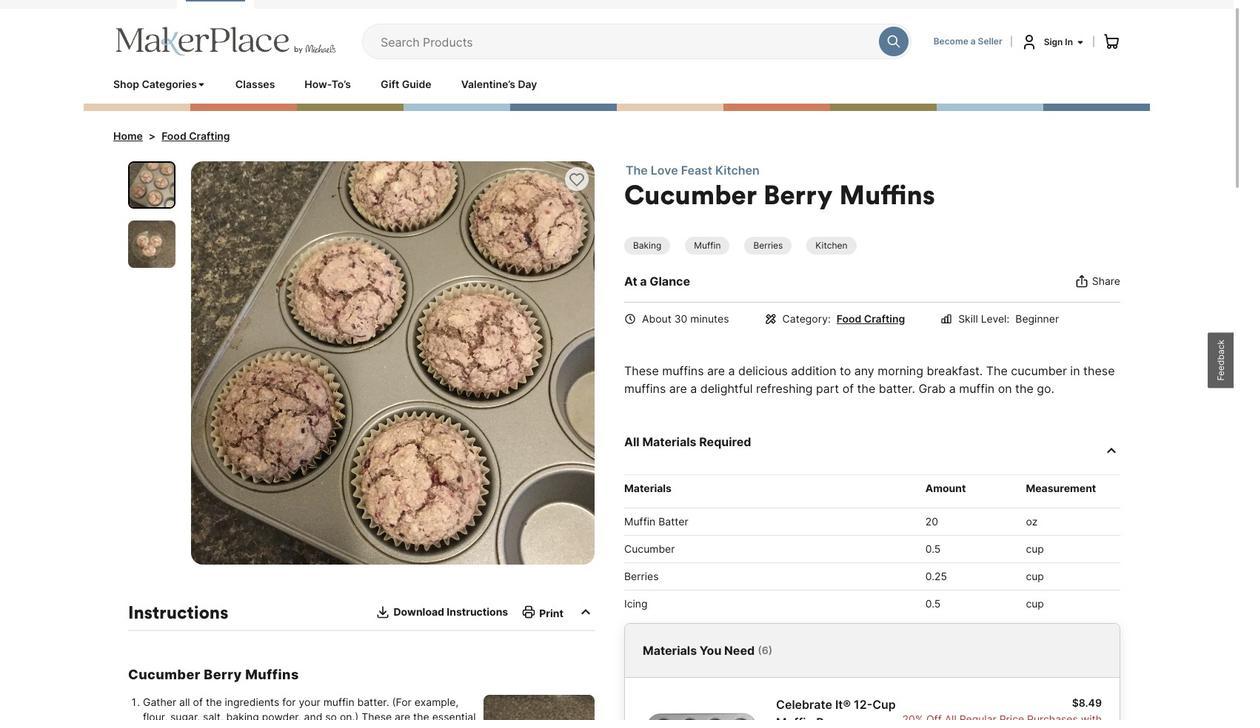 Task type: describe. For each thing, give the bounding box(es) containing it.
1 vertical spatial are
[[669, 381, 687, 396]]

a left seller
[[971, 36, 976, 47]]

of inside gather all of the ingredients for your muffin batter. (for example, flour, sugar, salt, baking powder, and so on.) these are the essentia
[[193, 696, 203, 709]]

addition
[[791, 364, 836, 378]]

oz
[[1026, 515, 1038, 528]]

day
[[518, 78, 537, 90]]

a left "delightful"
[[690, 381, 697, 396]]

the right 'on'
[[1015, 381, 1034, 396]]

love
[[651, 163, 678, 178]]

celebrate it® 12-cup muffin pan image
[[643, 696, 761, 720]]

>
[[149, 130, 156, 142]]

of inside 'these muffins are a delicious addition to any morning breakfast. the cucumber in these muffins are a delightful refreshing part of the batter. grab a muffin on the go.'
[[842, 381, 854, 396]]

0 vertical spatial food
[[162, 130, 186, 142]]

it®
[[835, 698, 851, 712]]

berry inside the love feast kitchen cucumber berry muffins
[[764, 178, 833, 212]]

gift guide link
[[381, 77, 431, 92]]

(
[[758, 644, 762, 657]]

delicious
[[738, 364, 788, 378]]

part
[[816, 381, 839, 396]]

measurement
[[1026, 482, 1096, 495]]

cup
[[872, 698, 896, 712]]

download
[[393, 606, 444, 618]]

materials you need ( 6 )
[[643, 643, 773, 658]]

are inside gather all of the ingredients for your muffin batter. (for example, flour, sugar, salt, baking powder, and so on.) these are the essentia
[[395, 711, 410, 720]]

30
[[674, 312, 687, 325]]

a down breakfast.
[[949, 381, 956, 396]]

so
[[325, 711, 337, 720]]

celebrate
[[776, 698, 832, 712]]

about
[[642, 312, 671, 325]]

category: food crafting
[[782, 312, 905, 325]]

all
[[624, 435, 640, 449]]

muffin inside gather all of the ingredients for your muffin batter. (for example, flour, sugar, salt, baking powder, and so on.) these are the essentia
[[323, 696, 354, 709]]

1 0.5 from the top
[[925, 543, 941, 555]]

and
[[304, 711, 322, 720]]

sugar,
[[170, 711, 200, 720]]

about 30 minutes
[[642, 312, 729, 325]]

go.
[[1037, 381, 1054, 396]]

home link
[[113, 129, 143, 144]]

download instructions
[[393, 606, 508, 618]]

muffin inside 'these muffins are a delicious addition to any morning breakfast. the cucumber in these muffins are a delightful refreshing part of the batter. grab a muffin on the go.'
[[959, 381, 995, 396]]

tabler image for download instructions
[[376, 605, 391, 620]]

the love feast kitchen link
[[624, 161, 1120, 179]]

search button image
[[886, 34, 901, 49]]

)
[[768, 644, 773, 657]]

skill level: beginner
[[958, 312, 1059, 325]]

1 horizontal spatial instructions
[[447, 606, 508, 618]]

home > food crafting
[[113, 130, 230, 142]]

2 cup from the top
[[1026, 570, 1044, 583]]

any
[[854, 364, 874, 378]]

cucumber inside the love feast kitchen cucumber berry muffins
[[624, 178, 757, 212]]

muffin for muffin batter
[[624, 515, 655, 528]]

food crafting link for food
[[162, 129, 230, 144]]

1 horizontal spatial kitchen
[[816, 240, 847, 251]]

your
[[299, 696, 320, 709]]

print
[[539, 607, 564, 620]]

kitchen inside the love feast kitchen cucumber berry muffins
[[715, 163, 760, 178]]

share
[[1092, 275, 1120, 287]]

required
[[699, 435, 751, 449]]

Search Input field
[[381, 24, 871, 58]]

on
[[998, 381, 1012, 396]]

batter. inside gather all of the ingredients for your muffin batter. (for example, flour, sugar, salt, baking powder, and so on.) these are the essentia
[[357, 696, 389, 709]]

valentine's day
[[461, 78, 537, 90]]

become a seller
[[934, 36, 1002, 47]]

all materials required
[[624, 435, 751, 449]]

breakfast.
[[927, 364, 983, 378]]

muffin inside "celebrate it® 12-cup muffin pan"
[[776, 715, 813, 720]]

in
[[1070, 364, 1080, 378]]

tabler image for skill level:
[[941, 313, 952, 325]]

print link
[[521, 603, 564, 621]]

celebrate it® 12-cup muffin pan link
[[776, 696, 901, 720]]

0 vertical spatial muffins
[[662, 364, 704, 378]]

refreshing
[[756, 381, 813, 396]]

0 horizontal spatial instructions
[[128, 601, 228, 623]]

grab
[[919, 381, 946, 396]]

classes link
[[235, 77, 275, 92]]

ingredients
[[225, 696, 279, 709]]

gift
[[381, 78, 399, 90]]

shop categories
[[113, 78, 197, 90]]

how-
[[305, 78, 332, 90]]

to's
[[331, 78, 351, 90]]

you
[[700, 643, 722, 658]]

0 horizontal spatial muffins
[[245, 667, 299, 683]]

the down any
[[857, 381, 875, 396]]

batter
[[658, 515, 688, 528]]

flour,
[[143, 711, 167, 720]]



Task type: locate. For each thing, give the bounding box(es) containing it.
at
[[624, 274, 637, 289]]

1 vertical spatial muffin
[[624, 515, 655, 528]]

food right the >
[[162, 130, 186, 142]]

1 vertical spatial of
[[193, 696, 203, 709]]

tabler image left "about"
[[624, 313, 636, 325]]

2 vertical spatial cucumber
[[128, 667, 201, 683]]

celebrate it® 12-cup muffin pan
[[776, 698, 896, 720]]

tabler image left download
[[376, 605, 391, 620]]

pan
[[816, 715, 838, 720]]

1 horizontal spatial batter.
[[879, 381, 915, 396]]

$8.49
[[1072, 697, 1102, 709]]

shop
[[113, 78, 139, 90]]

to
[[840, 364, 851, 378]]

0 horizontal spatial batter.
[[357, 696, 389, 709]]

1 vertical spatial berry
[[204, 667, 242, 683]]

1 vertical spatial cup
[[1026, 570, 1044, 583]]

the
[[857, 381, 875, 396], [1015, 381, 1034, 396], [206, 696, 222, 709], [413, 711, 429, 720]]

0 horizontal spatial food crafting link
[[162, 129, 230, 144]]

tabler image for share
[[1074, 274, 1089, 289]]

2 horizontal spatial muffin
[[776, 715, 813, 720]]

1 vertical spatial materials
[[624, 482, 672, 495]]

6
[[762, 644, 768, 657]]

muffin left 'on'
[[959, 381, 995, 396]]

level:
[[981, 312, 1009, 325]]

cucumber
[[624, 178, 757, 212], [624, 543, 675, 555], [128, 667, 201, 683]]

1 vertical spatial batter.
[[357, 696, 389, 709]]

muffin for muffin
[[694, 240, 721, 251]]

skill
[[958, 312, 978, 325]]

1 horizontal spatial of
[[842, 381, 854, 396]]

category:
[[782, 312, 831, 325]]

2 vertical spatial materials
[[643, 643, 697, 658]]

20
[[925, 515, 938, 528]]

tabler image for about 30 minutes
[[624, 313, 636, 325]]

these muffins are a delicious addition to any morning breakfast. the cucumber in these muffins are a delightful refreshing part of the batter. grab a muffin on the go.
[[624, 364, 1115, 396]]

berry
[[764, 178, 833, 212], [204, 667, 242, 683]]

0 horizontal spatial muffin
[[323, 696, 354, 709]]

become
[[934, 36, 968, 47]]

materials right the all
[[642, 435, 696, 449]]

are down (for
[[395, 711, 410, 720]]

food crafting link up any
[[831, 312, 905, 327]]

makerplace image
[[113, 27, 338, 56]]

1 horizontal spatial berries
[[753, 240, 783, 251]]

muffin
[[694, 240, 721, 251], [624, 515, 655, 528], [776, 715, 813, 720]]

these inside 'these muffins are a delicious addition to any morning breakfast. the cucumber in these muffins are a delightful refreshing part of the batter. grab a muffin on the go.'
[[624, 364, 659, 378]]

minutes
[[690, 312, 729, 325]]

1 horizontal spatial muffins
[[839, 178, 935, 212]]

tabler image left print
[[521, 605, 536, 620]]

0 horizontal spatial of
[[193, 696, 203, 709]]

the up 'on'
[[986, 364, 1008, 378]]

instructions
[[128, 601, 228, 623], [447, 606, 508, 618]]

0 vertical spatial berries
[[753, 240, 783, 251]]

the up salt,
[[206, 696, 222, 709]]

seller
[[978, 36, 1002, 47]]

1 vertical spatial muffin
[[323, 696, 354, 709]]

1 vertical spatial 0.5
[[925, 598, 941, 610]]

muffins up "delightful"
[[662, 364, 704, 378]]

salt,
[[203, 711, 223, 720]]

food crafting link
[[162, 129, 230, 144], [831, 312, 905, 327]]

0 horizontal spatial kitchen
[[715, 163, 760, 178]]

1 vertical spatial food crafting link
[[831, 312, 905, 327]]

delightful
[[700, 381, 753, 396]]

1 horizontal spatial crafting
[[864, 312, 905, 325]]

2 0.5 from the top
[[925, 598, 941, 610]]

1 horizontal spatial tabler image
[[521, 605, 536, 620]]

0 horizontal spatial berry
[[204, 667, 242, 683]]

0 vertical spatial materials
[[642, 435, 696, 449]]

a right "at"
[[640, 274, 647, 289]]

batter. inside 'these muffins are a delicious addition to any morning breakfast. the cucumber in these muffins are a delightful refreshing part of the batter. grab a muffin on the go.'
[[879, 381, 915, 396]]

berries up icing in the bottom of the page
[[624, 570, 659, 583]]

cucumber for cucumber berry muffins
[[128, 667, 201, 683]]

2 vertical spatial cup
[[1026, 598, 1044, 610]]

cucumber berry muffins image 2 image
[[128, 221, 175, 268]]

1 horizontal spatial muffin
[[694, 240, 721, 251]]

baking
[[226, 711, 259, 720]]

tabler image inside print link
[[521, 605, 536, 620]]

of right all
[[193, 696, 203, 709]]

2 vertical spatial are
[[395, 711, 410, 720]]

0.25
[[925, 570, 947, 583]]

1 horizontal spatial food crafting link
[[831, 312, 905, 327]]

muffins up the all
[[624, 381, 666, 396]]

0 horizontal spatial tabler image
[[376, 605, 391, 620]]

batter. up on.)
[[357, 696, 389, 709]]

0 vertical spatial berry
[[764, 178, 833, 212]]

0 vertical spatial muffins
[[839, 178, 935, 212]]

muffin down celebrate
[[776, 715, 813, 720]]

2 horizontal spatial tabler image
[[624, 313, 636, 325]]

berries down the love feast kitchen cucumber berry muffins
[[753, 240, 783, 251]]

muffins
[[839, 178, 935, 212], [245, 667, 299, 683]]

1 horizontal spatial muffin
[[959, 381, 995, 396]]

batter. down morning
[[879, 381, 915, 396]]

food right "category:"
[[837, 312, 861, 325]]

crafting right the >
[[189, 130, 230, 142]]

materials inside dropdown button
[[642, 435, 696, 449]]

2 horizontal spatial are
[[707, 364, 725, 378]]

0 vertical spatial batter.
[[879, 381, 915, 396]]

cucumber down muffin batter
[[624, 543, 675, 555]]

baking
[[633, 240, 661, 251]]

muffins inside the love feast kitchen cucumber berry muffins
[[839, 178, 935, 212]]

these right on.)
[[362, 711, 392, 720]]

cucumber berry muffins
[[128, 667, 299, 683]]

materials up muffin batter
[[624, 482, 672, 495]]

these
[[1083, 364, 1115, 378]]

berries
[[753, 240, 783, 251], [624, 570, 659, 583]]

a up "delightful"
[[728, 364, 735, 378]]

1 horizontal spatial food
[[837, 312, 861, 325]]

1 vertical spatial crafting
[[864, 312, 905, 325]]

1 cup from the top
[[1026, 543, 1044, 555]]

how-to's
[[305, 78, 351, 90]]

materials for materials you need ( 6 )
[[643, 643, 697, 658]]

0 vertical spatial these
[[624, 364, 659, 378]]

1 vertical spatial berries
[[624, 570, 659, 583]]

muffin up so
[[323, 696, 354, 709]]

icing
[[624, 598, 648, 610]]

categories
[[142, 78, 197, 90]]

are
[[707, 364, 725, 378], [669, 381, 687, 396], [395, 711, 410, 720]]

0 vertical spatial the
[[626, 163, 648, 178]]

0 horizontal spatial berries
[[624, 570, 659, 583]]

muffin
[[959, 381, 995, 396], [323, 696, 354, 709]]

0.5 down the 0.25
[[925, 598, 941, 610]]

0 horizontal spatial the
[[626, 163, 648, 178]]

0 vertical spatial food crafting link
[[162, 129, 230, 144]]

food crafting link right the >
[[162, 129, 230, 144]]

are up "delightful"
[[707, 364, 725, 378]]

1 horizontal spatial are
[[669, 381, 687, 396]]

powder,
[[262, 711, 301, 720]]

3 cup from the top
[[1026, 598, 1044, 610]]

muffin right "baking"
[[694, 240, 721, 251]]

tabler image for category:
[[765, 313, 776, 325]]

at a glance
[[624, 274, 690, 289]]

1 vertical spatial the
[[986, 364, 1008, 378]]

0 vertical spatial cucumber
[[624, 178, 757, 212]]

1 vertical spatial muffins
[[624, 381, 666, 396]]

gather all of the ingredients for your muffin batter. (for example, flour, sugar, salt, baking powder, and so on.) these are the essentia
[[143, 696, 476, 720]]

0 horizontal spatial are
[[395, 711, 410, 720]]

0 vertical spatial of
[[842, 381, 854, 396]]

1 vertical spatial cucumber
[[624, 543, 675, 555]]

0 vertical spatial are
[[707, 364, 725, 378]]

0 vertical spatial crafting
[[189, 130, 230, 142]]

0 horizontal spatial food
[[162, 130, 186, 142]]

the down example,
[[413, 711, 429, 720]]

1 horizontal spatial these
[[624, 364, 659, 378]]

cucumber up "baking"
[[624, 178, 757, 212]]

all materials required button
[[624, 427, 1120, 475]]

tabler image
[[568, 171, 586, 189], [1074, 274, 1089, 289], [765, 313, 776, 325], [941, 313, 952, 325]]

these down "about"
[[624, 364, 659, 378]]

0 vertical spatial muffin
[[694, 240, 721, 251]]

cucumber up gather
[[128, 667, 201, 683]]

gift guide
[[381, 78, 431, 90]]

crafting
[[189, 130, 230, 142], [864, 312, 905, 325]]

1 horizontal spatial berry
[[764, 178, 833, 212]]

cucumber
[[1011, 364, 1067, 378]]

crafting up morning
[[864, 312, 905, 325]]

muffins
[[662, 364, 704, 378], [624, 381, 666, 396]]

cucumber for cucumber
[[624, 543, 675, 555]]

the inside 'these muffins are a delicious addition to any morning breakfast. the cucumber in these muffins are a delightful refreshing part of the batter. grab a muffin on the go.'
[[986, 364, 1008, 378]]

home
[[113, 130, 143, 142]]

0.5 down 20
[[925, 543, 941, 555]]

a
[[971, 36, 976, 47], [640, 274, 647, 289], [728, 364, 735, 378], [690, 381, 697, 396], [949, 381, 956, 396]]

example,
[[414, 696, 459, 709]]

of down to
[[842, 381, 854, 396]]

classes
[[235, 78, 275, 90]]

cucumber berry muffins image
[[191, 161, 595, 565]]

instructions right download
[[447, 606, 508, 618]]

these inside gather all of the ingredients for your muffin batter. (for example, flour, sugar, salt, baking powder, and so on.) these are the essentia
[[362, 711, 392, 720]]

become a seller link
[[934, 36, 1002, 47]]

muffin left batter
[[624, 515, 655, 528]]

for
[[282, 696, 296, 709]]

morning
[[878, 364, 923, 378]]

of
[[842, 381, 854, 396], [193, 696, 203, 709]]

materials for materials
[[624, 482, 672, 495]]

tabler image
[[624, 313, 636, 325], [376, 605, 391, 620], [521, 605, 536, 620]]

0 vertical spatial cup
[[1026, 543, 1044, 555]]

valentine's day link
[[461, 77, 537, 92]]

glance
[[650, 274, 690, 289]]

beginner
[[1015, 312, 1059, 325]]

0 horizontal spatial muffin
[[624, 515, 655, 528]]

instructions up cucumber berry muffins
[[128, 601, 228, 623]]

1 vertical spatial these
[[362, 711, 392, 720]]

on.)
[[340, 711, 359, 720]]

are left "delightful"
[[669, 381, 687, 396]]

1 vertical spatial food
[[837, 312, 861, 325]]

the inside the love feast kitchen cucumber berry muffins
[[626, 163, 648, 178]]

0 horizontal spatial these
[[362, 711, 392, 720]]

all
[[179, 696, 190, 709]]

0 vertical spatial kitchen
[[715, 163, 760, 178]]

gather
[[143, 696, 176, 709]]

12-
[[854, 698, 872, 712]]

the left love
[[626, 163, 648, 178]]

cup
[[1026, 543, 1044, 555], [1026, 570, 1044, 583], [1026, 598, 1044, 610]]

0 horizontal spatial crafting
[[189, 130, 230, 142]]

how-to's link
[[305, 77, 351, 92]]

feast
[[681, 163, 712, 178]]

1 vertical spatial kitchen
[[816, 240, 847, 251]]

1 vertical spatial muffins
[[245, 667, 299, 683]]

1 horizontal spatial the
[[986, 364, 1008, 378]]

muffin batter
[[624, 515, 688, 528]]

2 vertical spatial muffin
[[776, 715, 813, 720]]

need
[[724, 643, 755, 658]]

(for
[[392, 696, 412, 709]]

kitchen
[[715, 163, 760, 178], [816, 240, 847, 251]]

amount
[[925, 482, 966, 495]]

materials left you
[[643, 643, 697, 658]]

valentine's
[[461, 78, 515, 90]]

0 vertical spatial 0.5
[[925, 543, 941, 555]]

cucumber berry muffins image 1 image
[[130, 163, 174, 207]]

food
[[162, 130, 186, 142], [837, 312, 861, 325]]

food crafting link for crafting
[[831, 312, 905, 327]]

0 vertical spatial muffin
[[959, 381, 995, 396]]



Task type: vqa. For each thing, say whether or not it's contained in the screenshot.
Number Stepper text box
no



